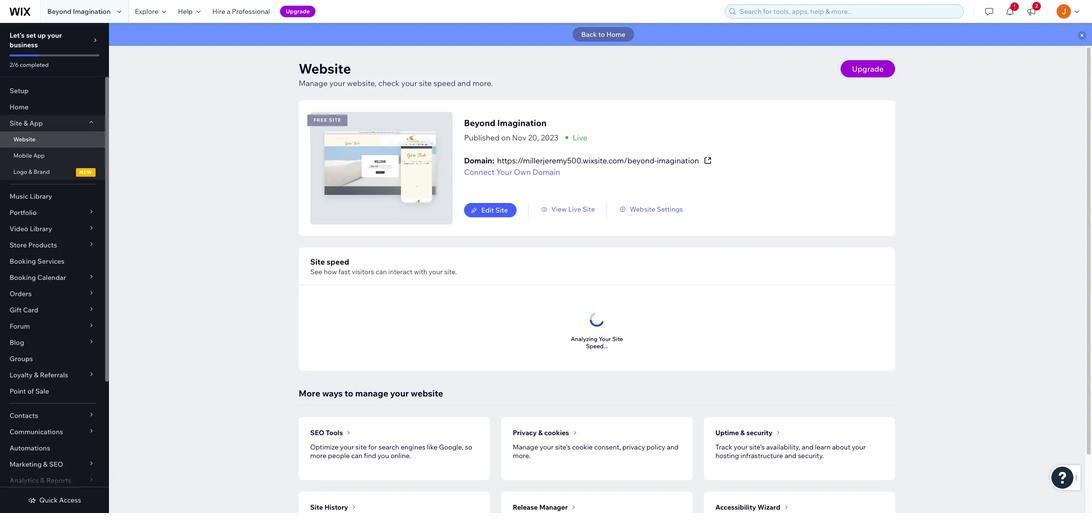 Task type: describe. For each thing, give the bounding box(es) containing it.
engines
[[401, 443, 426, 452]]

your for own
[[496, 167, 512, 177]]

domain
[[533, 167, 560, 177]]

hire a professional
[[212, 7, 270, 16]]

site inside edit site link
[[496, 206, 508, 215]]

website for website settings
[[630, 205, 655, 214]]

analyzing
[[571, 336, 598, 343]]

setup link
[[0, 83, 105, 99]]

help button
[[172, 0, 207, 23]]

can inside the site speed see how fast visitors can interact with your site.
[[376, 268, 387, 276]]

store
[[10, 241, 27, 250]]

release
[[513, 503, 538, 512]]

video library
[[10, 225, 52, 233]]

manage
[[355, 388, 388, 399]]

music
[[10, 192, 28, 201]]

0 vertical spatial upgrade button
[[280, 6, 316, 17]]

nov
[[512, 133, 527, 142]]

marketing
[[10, 460, 42, 469]]

manage inside website manage your website, check your site speed and more.
[[299, 78, 328, 88]]

website settings
[[630, 205, 683, 214]]

site inside analyzing your site speed...
[[612, 336, 623, 343]]

products
[[28, 241, 57, 250]]

seo tools
[[310, 429, 343, 437]]

marketing & seo
[[10, 460, 63, 469]]

booking calendar button
[[0, 270, 105, 286]]

site
[[329, 117, 342, 123]]

view live site link
[[540, 205, 595, 214]]

policy
[[647, 443, 665, 452]]

for
[[368, 443, 377, 452]]

can inside optimize your site for search engines like google, so more people can find you online.
[[351, 452, 363, 460]]

speed inside the site speed see how fast visitors can interact with your site.
[[327, 257, 349, 267]]

your inside let's set up your business
[[47, 31, 62, 40]]

back to home alert
[[109, 23, 1092, 46]]

store products button
[[0, 237, 105, 253]]

your right about
[[852, 443, 866, 452]]

& for marketing
[[43, 460, 48, 469]]

edit site link
[[464, 203, 517, 217]]

more. inside website manage your website, check your site speed and more.
[[473, 78, 493, 88]]

more. inside manage your site's cookie consent, privacy policy and more.
[[513, 452, 531, 460]]

manage your site's cookie consent, privacy policy and more.
[[513, 443, 679, 460]]

domain:
[[464, 156, 494, 165]]

& for uptime
[[741, 429, 745, 437]]

portfolio
[[10, 208, 37, 217]]

2 button
[[1021, 0, 1042, 23]]

site inside the site speed see how fast visitors can interact with your site.
[[310, 257, 325, 267]]

upgrade for topmost upgrade button
[[286, 8, 310, 15]]

gift card
[[10, 306, 38, 315]]

booking calendar
[[10, 273, 66, 282]]

wizard
[[758, 503, 780, 512]]

site & app button
[[0, 115, 105, 131]]

tools
[[326, 429, 343, 437]]

website settings button
[[618, 205, 683, 214]]

optimize your site for search engines like google, so more people can find you online.
[[310, 443, 472, 460]]

speed...
[[586, 343, 608, 350]]

availability,
[[766, 443, 800, 452]]

like
[[427, 443, 438, 452]]

referrals
[[40, 371, 68, 380]]

connect your own domain button
[[464, 166, 560, 178]]

settings
[[657, 205, 683, 214]]

more ways to manage your website
[[299, 388, 443, 399]]

gift card button
[[0, 302, 105, 318]]

home inside sidebar element
[[10, 103, 29, 111]]

music library link
[[0, 188, 105, 205]]

site speed see how fast visitors can interact with your site.
[[310, 257, 457, 276]]

contacts button
[[0, 408, 105, 424]]

hosting
[[716, 452, 739, 460]]

logo
[[13, 168, 27, 175]]

website,
[[347, 78, 377, 88]]

consent,
[[594, 443, 621, 452]]

https://millerjeremy500.wixsite.com/beyond-
[[497, 156, 657, 165]]

edit site
[[481, 206, 508, 215]]

mobile
[[13, 152, 32, 159]]

logo & brand
[[13, 168, 50, 175]]

1 horizontal spatial beyond imagination
[[464, 118, 547, 129]]

a
[[227, 7, 230, 16]]

sidebar element
[[0, 23, 109, 513]]

& for privacy
[[538, 429, 543, 437]]

analytics
[[10, 477, 39, 485]]

see
[[310, 268, 322, 276]]

your down the uptime & security
[[734, 443, 748, 452]]

quick access button
[[28, 496, 81, 505]]

speed inside website manage your website, check your site speed and more.
[[434, 78, 456, 88]]

site.
[[444, 268, 457, 276]]

0 horizontal spatial beyond
[[47, 7, 71, 16]]

release manager
[[513, 503, 568, 512]]

2/6 completed
[[10, 61, 49, 68]]

security.
[[798, 452, 824, 460]]

app inside site & app popup button
[[30, 119, 43, 128]]

more
[[299, 388, 320, 399]]

loyalty
[[10, 371, 33, 380]]

point of sale
[[10, 387, 49, 396]]

imagination
[[657, 156, 699, 165]]

manage inside manage your site's cookie consent, privacy policy and more.
[[513, 443, 538, 452]]

orders button
[[0, 286, 105, 302]]

library for video library
[[30, 225, 52, 233]]

your for site
[[599, 336, 611, 343]]

free
[[314, 117, 327, 123]]

0 vertical spatial imagination
[[73, 7, 111, 16]]

0 vertical spatial seo
[[310, 429, 324, 437]]

site's for cookie
[[555, 443, 571, 452]]

let's set up your business
[[10, 31, 62, 49]]

view
[[552, 205, 567, 214]]

1 vertical spatial imagination
[[497, 118, 547, 129]]

seo inside dropdown button
[[49, 460, 63, 469]]



Task type: vqa. For each thing, say whether or not it's contained in the screenshot.
bottom Apps
no



Task type: locate. For each thing, give the bounding box(es) containing it.
site's
[[555, 443, 571, 452], [749, 443, 765, 452]]

back
[[581, 30, 597, 39]]

so
[[465, 443, 472, 452]]

0 horizontal spatial imagination
[[73, 7, 111, 16]]

booking for booking calendar
[[10, 273, 36, 282]]

0 horizontal spatial your
[[496, 167, 512, 177]]

home right back
[[607, 30, 626, 39]]

2 library from the top
[[30, 225, 52, 233]]

0 horizontal spatial can
[[351, 452, 363, 460]]

site's down security
[[749, 443, 765, 452]]

professional
[[232, 7, 270, 16]]

app up website "link"
[[30, 119, 43, 128]]

seo
[[310, 429, 324, 437], [49, 460, 63, 469]]

mobile app link
[[0, 148, 105, 164]]

to right back
[[599, 30, 605, 39]]

quick access
[[39, 496, 81, 505]]

1 horizontal spatial upgrade
[[852, 64, 884, 74]]

1 booking from the top
[[10, 257, 36, 266]]

0 vertical spatial website
[[299, 60, 351, 77]]

library up portfolio dropdown button
[[30, 192, 52, 201]]

reports
[[46, 477, 71, 485]]

point of sale link
[[0, 383, 105, 400]]

1 vertical spatial manage
[[513, 443, 538, 452]]

2 site's from the left
[[749, 443, 765, 452]]

upgrade button
[[280, 6, 316, 17], [841, 60, 895, 77]]

site's inside manage your site's cookie consent, privacy policy and more.
[[555, 443, 571, 452]]

booking
[[10, 257, 36, 266], [10, 273, 36, 282]]

your left own
[[496, 167, 512, 177]]

0 horizontal spatial more.
[[473, 78, 493, 88]]

site right view
[[583, 205, 595, 214]]

edit
[[481, 206, 494, 215]]

& for logo
[[28, 168, 32, 175]]

your inside the site speed see how fast visitors can interact with your site.
[[429, 268, 443, 276]]

mobile app
[[13, 152, 45, 159]]

can left the find
[[351, 452, 363, 460]]

can right visitors
[[376, 268, 387, 276]]

1 horizontal spatial more.
[[513, 452, 531, 460]]

blog button
[[0, 335, 105, 351]]

0 vertical spatial beyond imagination
[[47, 7, 111, 16]]

library up products
[[30, 225, 52, 233]]

& up analytics & reports
[[43, 460, 48, 469]]

site left for
[[356, 443, 367, 452]]

0 horizontal spatial seo
[[49, 460, 63, 469]]

analyzing your site speed...
[[571, 336, 623, 350]]

& for loyalty
[[34, 371, 38, 380]]

1 horizontal spatial imagination
[[497, 118, 547, 129]]

1 horizontal spatial speed
[[434, 78, 456, 88]]

help
[[178, 7, 193, 16]]

on
[[501, 133, 510, 142]]

0 vertical spatial more.
[[473, 78, 493, 88]]

your left website,
[[329, 78, 345, 88]]

1 horizontal spatial website
[[299, 60, 351, 77]]

your left site. on the left bottom of the page
[[429, 268, 443, 276]]

website for website
[[13, 136, 35, 143]]

sale
[[35, 387, 49, 396]]

1 vertical spatial upgrade
[[852, 64, 884, 74]]

& for analytics
[[40, 477, 45, 485]]

privacy
[[513, 429, 537, 437]]

0 vertical spatial site
[[419, 78, 432, 88]]

site's for availability,
[[749, 443, 765, 452]]

1 vertical spatial to
[[345, 388, 353, 399]]

1 vertical spatial your
[[599, 336, 611, 343]]

to inside back to home button
[[599, 30, 605, 39]]

1 vertical spatial speed
[[327, 257, 349, 267]]

1 vertical spatial library
[[30, 225, 52, 233]]

beyond up published
[[464, 118, 495, 129]]

site inside optimize your site for search engines like google, so more people can find you online.
[[356, 443, 367, 452]]

check
[[378, 78, 400, 88]]

home inside button
[[607, 30, 626, 39]]

1 library from the top
[[30, 192, 52, 201]]

site right speed...
[[612, 336, 623, 343]]

1 vertical spatial more.
[[513, 452, 531, 460]]

contacts
[[10, 412, 38, 420]]

https://millerjeremy500.wixsite.com/beyond-imagination
[[497, 156, 699, 165]]

1 horizontal spatial beyond
[[464, 118, 495, 129]]

1 vertical spatial can
[[351, 452, 363, 460]]

1 vertical spatial home
[[10, 103, 29, 111]]

live right view
[[568, 205, 581, 214]]

0 vertical spatial can
[[376, 268, 387, 276]]

analytics & reports button
[[0, 473, 105, 489]]

own
[[514, 167, 531, 177]]

0 horizontal spatial to
[[345, 388, 353, 399]]

1 horizontal spatial can
[[376, 268, 387, 276]]

your right check
[[401, 78, 417, 88]]

completed
[[20, 61, 49, 68]]

analytics & reports
[[10, 477, 71, 485]]

site up "see"
[[310, 257, 325, 267]]

0 vertical spatial manage
[[299, 78, 328, 88]]

communications button
[[0, 424, 105, 440]]

1 vertical spatial website
[[13, 136, 35, 143]]

0 horizontal spatial upgrade
[[286, 8, 310, 15]]

0 vertical spatial your
[[496, 167, 512, 177]]

Search for tools, apps, help & more... field
[[737, 5, 961, 18]]

& for site
[[24, 119, 28, 128]]

your right up at the left top of page
[[47, 31, 62, 40]]

manage down the privacy
[[513, 443, 538, 452]]

connect
[[464, 167, 495, 177]]

& right uptime
[[741, 429, 745, 437]]

loyalty & referrals
[[10, 371, 68, 380]]

2 booking from the top
[[10, 273, 36, 282]]

0 horizontal spatial home
[[10, 103, 29, 111]]

booking for booking services
[[10, 257, 36, 266]]

seo up optimize
[[310, 429, 324, 437]]

1 horizontal spatial seo
[[310, 429, 324, 437]]

how
[[324, 268, 337, 276]]

music library
[[10, 192, 52, 201]]

your down the privacy & cookies
[[540, 443, 554, 452]]

1 vertical spatial live
[[568, 205, 581, 214]]

you
[[378, 452, 389, 460]]

app right the mobile
[[33, 152, 45, 159]]

booking services
[[10, 257, 64, 266]]

your inside manage your site's cookie consent, privacy policy and more.
[[540, 443, 554, 452]]

1 horizontal spatial home
[[607, 30, 626, 39]]

booking down store
[[10, 257, 36, 266]]

1 vertical spatial app
[[33, 152, 45, 159]]

access
[[59, 496, 81, 505]]

website for website manage your website, check your site speed and more.
[[299, 60, 351, 77]]

0 vertical spatial booking
[[10, 257, 36, 266]]

security
[[747, 429, 773, 437]]

brand
[[34, 168, 50, 175]]

google,
[[439, 443, 464, 452]]

your inside optimize your site for search engines like google, so more people can find you online.
[[340, 443, 354, 452]]

1 horizontal spatial upgrade button
[[841, 60, 895, 77]]

1 vertical spatial beyond
[[464, 118, 495, 129]]

1 horizontal spatial to
[[599, 30, 605, 39]]

published
[[464, 133, 500, 142]]

0 vertical spatial speed
[[434, 78, 456, 88]]

app inside the mobile app link
[[33, 152, 45, 159]]

0 horizontal spatial upgrade button
[[280, 6, 316, 17]]

privacy
[[622, 443, 645, 452]]

0 horizontal spatial manage
[[299, 78, 328, 88]]

loyalty & referrals button
[[0, 367, 105, 383]]

interact
[[388, 268, 413, 276]]

about
[[832, 443, 851, 452]]

library for music library
[[30, 192, 52, 201]]

people
[[328, 452, 350, 460]]

2 horizontal spatial website
[[630, 205, 655, 214]]

and inside manage your site's cookie consent, privacy policy and more.
[[667, 443, 679, 452]]

0 horizontal spatial beyond imagination
[[47, 7, 111, 16]]

0 vertical spatial library
[[30, 192, 52, 201]]

beyond up let's set up your business
[[47, 7, 71, 16]]

& inside dropdown button
[[43, 460, 48, 469]]

20,
[[528, 133, 539, 142]]

site's down cookies
[[555, 443, 571, 452]]

cookie
[[572, 443, 593, 452]]

orders
[[10, 290, 32, 298]]

booking inside dropdown button
[[10, 273, 36, 282]]

manage up free
[[299, 78, 328, 88]]

your left website
[[390, 388, 409, 399]]

2/6
[[10, 61, 19, 68]]

& inside "dropdown button"
[[40, 477, 45, 485]]

upgrade for rightmost upgrade button
[[852, 64, 884, 74]]

website left settings
[[630, 205, 655, 214]]

live up https://millerjeremy500.wixsite.com/beyond-
[[573, 133, 588, 142]]

privacy & cookies
[[513, 429, 569, 437]]

0 horizontal spatial website
[[13, 136, 35, 143]]

infrastructure
[[741, 452, 783, 460]]

website inside website manage your website, check your site speed and more.
[[299, 60, 351, 77]]

uptime
[[716, 429, 739, 437]]

& up website "link"
[[24, 119, 28, 128]]

more
[[310, 452, 327, 460]]

card
[[23, 306, 38, 315]]

published on nov 20, 2023
[[464, 133, 559, 142]]

&
[[24, 119, 28, 128], [28, 168, 32, 175], [34, 371, 38, 380], [538, 429, 543, 437], [741, 429, 745, 437], [43, 460, 48, 469], [40, 477, 45, 485]]

site & app
[[10, 119, 43, 128]]

0 vertical spatial live
[[573, 133, 588, 142]]

can
[[376, 268, 387, 276], [351, 452, 363, 460]]

let's
[[10, 31, 25, 40]]

seo up reports
[[49, 460, 63, 469]]

1 horizontal spatial your
[[599, 336, 611, 343]]

imagination
[[73, 7, 111, 16], [497, 118, 547, 129]]

site down setup
[[10, 119, 22, 128]]

site's inside track your site's availability, and learn about your hosting infrastructure and security.
[[749, 443, 765, 452]]

groups
[[10, 355, 33, 363]]

1 vertical spatial site
[[356, 443, 367, 452]]

optimize
[[310, 443, 339, 452]]

1 vertical spatial upgrade button
[[841, 60, 895, 77]]

home down setup
[[10, 103, 29, 111]]

video library button
[[0, 221, 105, 237]]

search
[[379, 443, 399, 452]]

2 vertical spatial website
[[630, 205, 655, 214]]

1 horizontal spatial manage
[[513, 443, 538, 452]]

website inside "link"
[[13, 136, 35, 143]]

& left reports
[[40, 477, 45, 485]]

automations link
[[0, 440, 105, 457]]

site right check
[[419, 78, 432, 88]]

0 vertical spatial beyond
[[47, 7, 71, 16]]

track
[[716, 443, 732, 452]]

library inside popup button
[[30, 225, 52, 233]]

live
[[573, 133, 588, 142], [568, 205, 581, 214]]

1 vertical spatial beyond imagination
[[464, 118, 547, 129]]

forum
[[10, 322, 30, 331]]

website link
[[0, 131, 105, 148]]

fast
[[338, 268, 350, 276]]

quick
[[39, 496, 58, 505]]

accessibility wizard
[[716, 503, 780, 512]]

site inside site & app popup button
[[10, 119, 22, 128]]

to right ways at bottom
[[345, 388, 353, 399]]

forum button
[[0, 318, 105, 335]]

1 horizontal spatial site
[[419, 78, 432, 88]]

site left history
[[310, 503, 323, 512]]

0 vertical spatial upgrade
[[286, 8, 310, 15]]

site right edit
[[496, 206, 508, 215]]

website up website,
[[299, 60, 351, 77]]

website
[[411, 388, 443, 399]]

1 horizontal spatial site's
[[749, 443, 765, 452]]

0 vertical spatial home
[[607, 30, 626, 39]]

0 vertical spatial app
[[30, 119, 43, 128]]

booking up the orders
[[10, 273, 36, 282]]

uptime & security
[[716, 429, 773, 437]]

& right logo
[[28, 168, 32, 175]]

1 vertical spatial booking
[[10, 273, 36, 282]]

history
[[325, 503, 348, 512]]

your down tools on the left of the page
[[340, 443, 354, 452]]

website manage your website, check your site speed and more.
[[299, 60, 493, 88]]

website down site & app
[[13, 136, 35, 143]]

your inside connect your own domain button
[[496, 167, 512, 177]]

1 vertical spatial seo
[[49, 460, 63, 469]]

0 vertical spatial to
[[599, 30, 605, 39]]

and inside website manage your website, check your site speed and more.
[[457, 78, 471, 88]]

& right loyalty
[[34, 371, 38, 380]]

with
[[414, 268, 427, 276]]

& right the privacy
[[538, 429, 543, 437]]

site inside website manage your website, check your site speed and more.
[[419, 78, 432, 88]]

0 horizontal spatial site
[[356, 443, 367, 452]]

0 horizontal spatial speed
[[327, 257, 349, 267]]

store products
[[10, 241, 57, 250]]

hire a professional link
[[207, 0, 276, 23]]

your right "analyzing"
[[599, 336, 611, 343]]

your inside analyzing your site speed...
[[599, 336, 611, 343]]

0 horizontal spatial site's
[[555, 443, 571, 452]]

1 site's from the left
[[555, 443, 571, 452]]

online.
[[391, 452, 411, 460]]



